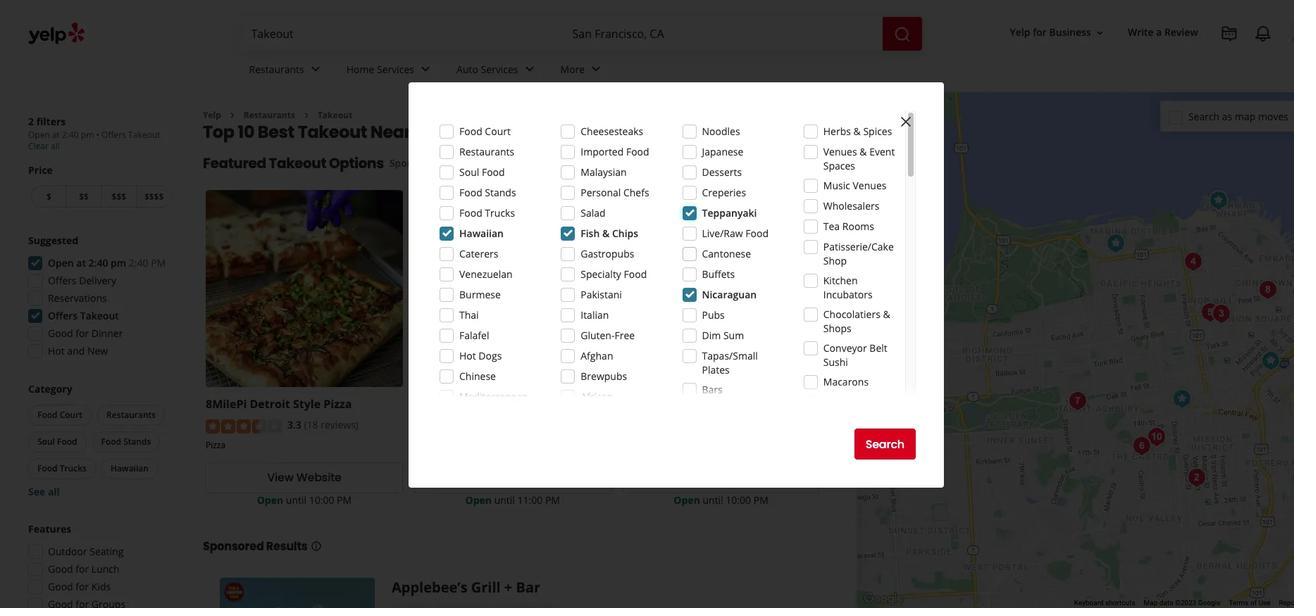 Task type: locate. For each thing, give the bounding box(es) containing it.
trucks down soul food button
[[60, 463, 87, 475]]

food court right san
[[459, 125, 511, 138]]

11:00
[[518, 494, 543, 507]]

pizza down 3.3 star rating image
[[206, 440, 226, 451]]

spaces
[[824, 159, 856, 173]]

good
[[48, 327, 73, 340], [48, 563, 73, 576], [48, 581, 73, 594]]

hot inside search dialog
[[459, 350, 476, 363]]

food stands inside search dialog
[[459, 186, 516, 199]]

2 filters open at 2:40 pm • offers takeout clear all
[[28, 115, 160, 152]]

takeout up options on the top left of the page
[[298, 121, 367, 144]]

1 horizontal spatial food trucks
[[459, 206, 515, 220]]

hot johnnie's image
[[1128, 432, 1156, 461]]

chips
[[612, 227, 639, 240]]

1 horizontal spatial soul
[[459, 166, 479, 179]]

view website
[[267, 470, 342, 486]]

imported food
[[581, 145, 650, 159]]

venues & event spaces
[[824, 145, 895, 173]]

1 good from the top
[[48, 327, 73, 340]]

1 vertical spatial food stands
[[101, 436, 151, 448]]

venues up spaces
[[824, 145, 857, 159]]

yelp left business
[[1010, 26, 1031, 39]]

takeout inside 2 filters open at 2:40 pm • offers takeout clear all
[[128, 129, 160, 141]]

1 horizontal spatial services
[[481, 62, 518, 76]]

restaurants left 24 chevron down v2 image
[[249, 62, 304, 76]]

offers right •
[[102, 129, 126, 141]]

seoul bunsik image
[[1254, 276, 1282, 304]]

hawaiian down 'food stands' button
[[111, 463, 149, 475]]

1 vertical spatial pm
[[111, 257, 126, 270]]

16 info v2 image
[[310, 541, 322, 552]]

hot down falafel
[[459, 350, 476, 363]]

1 horizontal spatial hawaiian
[[459, 227, 504, 240]]

1 vertical spatial hawaiian
[[111, 463, 149, 475]]

search image
[[894, 26, 911, 43]]

16 chevron right v2 image right yelp link
[[227, 110, 238, 121]]

trucks inside button
[[60, 463, 87, 475]]

sf hole in the wall pizza link
[[414, 397, 552, 412]]

24 chevron down v2 image left auto
[[417, 61, 434, 78]]

0 vertical spatial food trucks
[[459, 206, 515, 220]]

0 vertical spatial pm
[[81, 129, 94, 141]]

price group
[[28, 164, 175, 211]]

& right herbs on the right top
[[854, 125, 861, 138]]

see all
[[28, 486, 60, 499]]

good for good for dinner
[[48, 327, 73, 340]]

& for venues
[[860, 145, 867, 159]]

2 horizontal spatial pizza
[[523, 397, 552, 412]]

2 services from the left
[[481, 62, 518, 76]]

stands down francisco,
[[485, 186, 516, 199]]

adam's grub shack image
[[1183, 464, 1211, 492]]

0 horizontal spatial search
[[866, 437, 905, 453]]

sponsored for sponsored
[[390, 157, 440, 170]]

kitchen
[[824, 274, 858, 288]]

takeout up dinner
[[80, 309, 119, 323]]

24 chevron down v2 image
[[307, 61, 324, 78]]

2:40 up "delivery"
[[89, 257, 108, 270]]

2 16 chevron right v2 image from the left
[[301, 110, 312, 121]]

projects image
[[1221, 25, 1238, 42]]

1 vertical spatial sponsored
[[203, 539, 264, 555]]

1 horizontal spatial sponsored
[[390, 157, 440, 170]]

services right the home
[[377, 62, 414, 76]]

see all button
[[28, 486, 60, 499]]

soul inside soul food button
[[37, 436, 55, 448]]

0 horizontal spatial services
[[377, 62, 414, 76]]

a
[[1157, 26, 1162, 39]]

1 vertical spatial 16 info v2 image
[[443, 158, 455, 169]]

1 vertical spatial all
[[48, 486, 60, 499]]

saucy asian image
[[1143, 423, 1171, 451]]

& inside venues & event spaces
[[860, 145, 867, 159]]

& for herbs
[[854, 125, 861, 138]]

food stands button
[[92, 432, 160, 453]]

of
[[1251, 600, 1257, 608]]

2:40 for at
[[129, 257, 148, 270]]

court up soul food button
[[60, 409, 83, 421]]

good for good for kids
[[48, 581, 73, 594]]

yelp inside yelp for business button
[[1010, 26, 1031, 39]]

2 horizontal spatial 24 chevron down v2 image
[[588, 61, 605, 78]]

& inside the chocolatiers & shops
[[883, 308, 891, 321]]

1 services from the left
[[377, 62, 414, 76]]

food stands inside button
[[101, 436, 151, 448]]

1 horizontal spatial 10:00
[[726, 494, 751, 507]]

offers for offers takeout
[[48, 309, 78, 323]]

& for fish
[[603, 227, 610, 240]]

music
[[824, 179, 851, 192]]

1 horizontal spatial food court
[[459, 125, 511, 138]]

2 vertical spatial offers
[[48, 309, 78, 323]]

1 vertical spatial food trucks
[[37, 463, 87, 475]]

2 vertical spatial good
[[48, 581, 73, 594]]

& left event
[[860, 145, 867, 159]]

& right fish
[[603, 227, 610, 240]]

food inside "button"
[[37, 409, 57, 421]]

pizza right wall
[[523, 397, 552, 412]]

16 chevron down v2 image
[[1094, 27, 1106, 39]]

food trucks up caterers
[[459, 206, 515, 220]]

for for dinner
[[76, 327, 89, 340]]

1 horizontal spatial food stands
[[459, 186, 516, 199]]

•
[[96, 129, 99, 141]]

yelp for yelp link
[[203, 109, 221, 121]]

16 info v2 image
[[818, 129, 829, 140], [443, 158, 455, 169]]

services right auto
[[481, 62, 518, 76]]

takeout
[[318, 109, 353, 121], [298, 121, 367, 144], [128, 129, 160, 141], [269, 154, 326, 174], [80, 309, 119, 323]]

restaurants down francisco,
[[459, 145, 515, 159]]

2 vertical spatial group
[[24, 523, 175, 609]]

search inside button
[[866, 437, 905, 453]]

macarons
[[824, 376, 869, 389]]

grill
[[471, 578, 501, 597]]

1 horizontal spatial court
[[485, 125, 511, 138]]

search button
[[855, 429, 916, 460]]

hot for hot dogs
[[459, 350, 476, 363]]

24 chevron down v2 image
[[417, 61, 434, 78], [521, 61, 538, 78], [588, 61, 605, 78]]

0 horizontal spatial 16 info v2 image
[[443, 158, 455, 169]]

0 vertical spatial offers
[[102, 129, 126, 141]]

0 vertical spatial group
[[24, 234, 175, 363]]

court down auto services link
[[485, 125, 511, 138]]

soul
[[459, 166, 479, 179], [37, 436, 55, 448]]

thai
[[459, 309, 479, 322]]

0 vertical spatial soul food
[[459, 166, 505, 179]]

16 info v2 image for featured takeout options
[[443, 158, 455, 169]]

free
[[615, 329, 635, 343]]

pakistani
[[581, 288, 622, 302]]

food trucks inside button
[[37, 463, 87, 475]]

None search field
[[240, 17, 925, 51]]

restaurants link up best
[[238, 51, 335, 92]]

1 vertical spatial trucks
[[60, 463, 87, 475]]

desserts
[[702, 166, 742, 179]]

good for good for lunch
[[48, 563, 73, 576]]

0 horizontal spatial until
[[286, 494, 307, 507]]

good up and
[[48, 327, 73, 340]]

$$
[[79, 191, 89, 203]]

fish
[[581, 227, 600, 240]]

0 vertical spatial search
[[1189, 110, 1220, 123]]

venues up wholesalers
[[853, 179, 887, 192]]

court inside "button"
[[60, 409, 83, 421]]

food court button
[[28, 405, 92, 426]]

1 horizontal spatial stands
[[485, 186, 516, 199]]

soul down francisco,
[[459, 166, 479, 179]]

1 vertical spatial at
[[76, 257, 86, 270]]

0 vertical spatial venues
[[824, 145, 857, 159]]

2
[[28, 115, 34, 128]]

1 horizontal spatial 24 chevron down v2 image
[[521, 61, 538, 78]]

stands down 'restaurants' button
[[123, 436, 151, 448]]

& right the chocolatiers
[[883, 308, 891, 321]]

0 vertical spatial court
[[485, 125, 511, 138]]

outdoor
[[48, 545, 87, 559]]

0 vertical spatial yelp
[[1010, 26, 1031, 39]]

0 horizontal spatial soul
[[37, 436, 55, 448]]

search
[[1189, 110, 1220, 123], [866, 437, 905, 453]]

reviews)
[[321, 419, 359, 432]]

for left business
[[1033, 26, 1047, 39]]

all right the see
[[48, 486, 60, 499]]

0 horizontal spatial 24 chevron down v2 image
[[417, 61, 434, 78]]

hawaiian up caterers
[[459, 227, 504, 240]]

16 info v2 image up spaces
[[818, 129, 829, 140]]

0 horizontal spatial trucks
[[60, 463, 87, 475]]

at down filters
[[52, 129, 60, 141]]

0 vertical spatial stands
[[485, 186, 516, 199]]

0 horizontal spatial sponsored
[[203, 539, 264, 555]]

offers up reservations
[[48, 274, 77, 288]]

sponsored results
[[203, 539, 308, 555]]

hot left and
[[48, 345, 65, 358]]

hawaiian inside search dialog
[[459, 227, 504, 240]]

good down good for lunch
[[48, 581, 73, 594]]

home services link
[[335, 51, 445, 92]]

trucks up caterers
[[485, 206, 515, 220]]

for down good for lunch
[[76, 581, 89, 594]]

search as map moves
[[1189, 110, 1289, 123]]

event
[[870, 145, 895, 159]]

use
[[1259, 600, 1271, 608]]

3.3 (18 reviews)
[[288, 419, 359, 432]]

auto services link
[[445, 51, 549, 92]]

new
[[87, 345, 108, 358]]

2:40 inside 2 filters open at 2:40 pm • offers takeout clear all
[[62, 129, 79, 141]]

0 horizontal spatial pizza
[[206, 440, 226, 451]]

1 16 chevron right v2 image from the left
[[227, 110, 238, 121]]

1 vertical spatial food court
[[37, 409, 83, 421]]

food stands down francisco,
[[459, 186, 516, 199]]

1 vertical spatial soul
[[37, 436, 55, 448]]

16 chevron right v2 image left takeout link
[[301, 110, 312, 121]]

3 good from the top
[[48, 581, 73, 594]]

2:40 down $$$$ button
[[129, 257, 148, 270]]

group
[[24, 234, 175, 363], [25, 383, 175, 500], [24, 523, 175, 609]]

2:40 for filters
[[62, 129, 79, 141]]

for down "offers takeout"
[[76, 327, 89, 340]]

1 vertical spatial soul food
[[37, 436, 77, 448]]

0 vertical spatial soul
[[459, 166, 479, 179]]

24 chevron down v2 image inside 'more' link
[[588, 61, 605, 78]]

2:40 down filters
[[62, 129, 79, 141]]

website
[[296, 470, 342, 486]]

malaysian
[[581, 166, 627, 179]]

gastropubs
[[581, 247, 635, 261]]

for for kids
[[76, 581, 89, 594]]

food inside button
[[57, 436, 77, 448]]

bar
[[516, 578, 541, 597]]

more link
[[549, 51, 616, 92]]

0 horizontal spatial 10:00
[[309, 494, 334, 507]]

soul down food court "button"
[[37, 436, 55, 448]]

pm inside 2 filters open at 2:40 pm • offers takeout clear all
[[81, 129, 94, 141]]

0 horizontal spatial food trucks
[[37, 463, 87, 475]]

1 horizontal spatial 2:40
[[89, 257, 108, 270]]

kfc image
[[1168, 385, 1196, 413]]

16 chevron right v2 image
[[227, 110, 238, 121], [301, 110, 312, 121]]

24 chevron down v2 image inside auto services link
[[521, 61, 538, 78]]

takeout right •
[[128, 129, 160, 141]]

3 24 chevron down v2 image from the left
[[588, 61, 605, 78]]

music venues
[[824, 179, 887, 192]]

hot for hot and new
[[48, 345, 65, 358]]

0 horizontal spatial hawaiian
[[111, 463, 149, 475]]

0 horizontal spatial open until 10:00 pm
[[257, 494, 352, 507]]

1 horizontal spatial soul food
[[459, 166, 505, 179]]

0 vertical spatial good
[[48, 327, 73, 340]]

offers down reservations
[[48, 309, 78, 323]]

tea rooms
[[824, 220, 875, 233]]

1 horizontal spatial until
[[494, 494, 515, 507]]

hot
[[48, 345, 65, 358], [459, 350, 476, 363]]

1 horizontal spatial hot
[[459, 350, 476, 363]]

food court up soul food button
[[37, 409, 83, 421]]

for for business
[[1033, 26, 1047, 39]]

0 horizontal spatial soul food
[[37, 436, 77, 448]]

chefs
[[624, 186, 650, 199]]

1 24 chevron down v2 image from the left
[[417, 61, 434, 78]]

all
[[51, 140, 60, 152], [48, 486, 60, 499]]

0 vertical spatial hawaiian
[[459, 227, 504, 240]]

for for lunch
[[76, 563, 89, 576]]

in
[[458, 397, 469, 412]]

buffets
[[702, 268, 735, 281]]

$$$ button
[[101, 186, 136, 208]]

nicaraguan
[[702, 288, 757, 302]]

court
[[485, 125, 511, 138], [60, 409, 83, 421]]

filters
[[36, 115, 66, 128]]

1 vertical spatial good
[[48, 563, 73, 576]]

2 24 chevron down v2 image from the left
[[521, 61, 538, 78]]

food stands down 'restaurants' button
[[101, 436, 151, 448]]

restaurants link right top
[[244, 109, 295, 121]]

0 vertical spatial all
[[51, 140, 60, 152]]

0 vertical spatial at
[[52, 129, 60, 141]]

all right clear
[[51, 140, 60, 152]]

0 horizontal spatial at
[[52, 129, 60, 141]]

data
[[1160, 600, 1174, 608]]

24 chevron down v2 image right auto services at the top left of page
[[521, 61, 538, 78]]

0 vertical spatial food court
[[459, 125, 511, 138]]

search for search as map moves
[[1189, 110, 1220, 123]]

dim sum
[[702, 329, 744, 343]]

food trucks inside search dialog
[[459, 206, 515, 220]]

1 horizontal spatial trucks
[[485, 206, 515, 220]]

sponsored
[[390, 157, 440, 170], [203, 539, 264, 555]]

home services
[[347, 62, 414, 76]]

offers inside 2 filters open at 2:40 pm • offers takeout clear all
[[102, 129, 126, 141]]

0 horizontal spatial hot
[[48, 345, 65, 358]]

patisserie/cake
[[824, 240, 894, 254]]

16 info v2 image for top 10 best takeout near san francisco, california
[[818, 129, 829, 140]]

pizza up reviews)
[[324, 397, 352, 412]]

takeout link
[[318, 109, 353, 121]]

pm up "delivery"
[[111, 257, 126, 270]]

sponsored down top 10 best takeout near san francisco, california on the left top
[[390, 157, 440, 170]]

0 horizontal spatial food stands
[[101, 436, 151, 448]]

group containing features
[[24, 523, 175, 609]]

1 horizontal spatial search
[[1189, 110, 1220, 123]]

at up offers delivery
[[76, 257, 86, 270]]

1 until from the left
[[286, 494, 307, 507]]

herbs & spices
[[824, 125, 892, 138]]

food trucks down soul food button
[[37, 463, 87, 475]]

8milepi detroit style pizza
[[206, 397, 352, 412]]

creperies
[[702, 186, 746, 199]]

1 vertical spatial search
[[866, 437, 905, 453]]

for inside button
[[1033, 26, 1047, 39]]

0 horizontal spatial food court
[[37, 409, 83, 421]]

at
[[52, 129, 60, 141], [76, 257, 86, 270]]

services for home services
[[377, 62, 414, 76]]

restaurants up 'food stands' button
[[106, 409, 156, 421]]

16 info v2 image down san
[[443, 158, 455, 169]]

applebee's
[[392, 578, 468, 597]]

0 horizontal spatial stands
[[123, 436, 151, 448]]

1 horizontal spatial 16 chevron right v2 image
[[301, 110, 312, 121]]

outdoor seating
[[48, 545, 124, 559]]

1 vertical spatial stands
[[123, 436, 151, 448]]

more
[[561, 62, 585, 76]]

0 vertical spatial trucks
[[485, 206, 515, 220]]

0 vertical spatial sponsored
[[390, 157, 440, 170]]

sponsored left results
[[203, 539, 264, 555]]

24 chevron down v2 image right more
[[588, 61, 605, 78]]

open
[[28, 129, 50, 141], [48, 257, 74, 270], [257, 494, 283, 507], [466, 494, 492, 507], [674, 494, 700, 507]]

2 horizontal spatial until
[[703, 494, 724, 507]]

1 vertical spatial offers
[[48, 274, 77, 288]]

pm
[[151, 257, 166, 270], [337, 494, 352, 507], [545, 494, 560, 507], [754, 494, 769, 507]]

2 good from the top
[[48, 563, 73, 576]]

0 horizontal spatial pm
[[81, 129, 94, 141]]

good down outdoor
[[48, 563, 73, 576]]

0 horizontal spatial yelp
[[203, 109, 221, 121]]

soul food down food court "button"
[[37, 436, 77, 448]]

hawaiian button
[[101, 459, 158, 480]]

italian
[[581, 309, 609, 322]]

soul food down francisco,
[[459, 166, 505, 179]]

1 horizontal spatial yelp
[[1010, 26, 1031, 39]]

francisco,
[[450, 121, 537, 144]]

pm left •
[[81, 129, 94, 141]]

2 horizontal spatial 2:40
[[129, 257, 148, 270]]

1 horizontal spatial 16 info v2 image
[[818, 129, 829, 140]]

applebee's grill + bar link
[[392, 578, 541, 597]]

2 open until 10:00 pm from the left
[[674, 494, 769, 507]]

hole
[[430, 397, 455, 412]]

user actions element
[[999, 18, 1295, 104]]

yelp left 10
[[203, 109, 221, 121]]

0 horizontal spatial 16 chevron right v2 image
[[227, 110, 238, 121]]

0 vertical spatial 16 info v2 image
[[818, 129, 829, 140]]

1 horizontal spatial open until 10:00 pm
[[674, 494, 769, 507]]

0 horizontal spatial 2:40
[[62, 129, 79, 141]]

options
[[329, 154, 384, 174]]

suggested
[[28, 234, 78, 247]]

0 horizontal spatial court
[[60, 409, 83, 421]]

1 vertical spatial group
[[25, 383, 175, 500]]

24 chevron down v2 image inside the home services link
[[417, 61, 434, 78]]

restaurants
[[249, 62, 304, 76], [244, 109, 295, 121], [459, 145, 515, 159], [106, 409, 156, 421]]

0 vertical spatial food stands
[[459, 186, 516, 199]]

shortcuts
[[1106, 600, 1136, 608]]

1 vertical spatial yelp
[[203, 109, 221, 121]]

1 vertical spatial court
[[60, 409, 83, 421]]

for up good for kids
[[76, 563, 89, 576]]



Task type: describe. For each thing, give the bounding box(es) containing it.
kokio republic image
[[1208, 300, 1236, 328]]

1 10:00 from the left
[[309, 494, 334, 507]]

soul food inside search dialog
[[459, 166, 505, 179]]

map region
[[793, 0, 1295, 609]]

16 chevron right v2 image for restaurants
[[227, 110, 238, 121]]

shops
[[824, 322, 852, 335]]

group containing category
[[25, 383, 175, 500]]

1 horizontal spatial pizza
[[324, 397, 352, 412]]

shop
[[824, 254, 847, 268]]

delivery
[[79, 274, 116, 288]]

hot dogs
[[459, 350, 502, 363]]

$$$$ button
[[136, 186, 172, 208]]

featured takeout options
[[203, 154, 384, 174]]

map data ©2023 google
[[1144, 600, 1221, 608]]

3 until from the left
[[703, 494, 724, 507]]

aria korean street food image
[[1196, 298, 1224, 327]]

search dialog
[[0, 0, 1295, 609]]

cantonese
[[702, 247, 751, 261]]

sum
[[724, 329, 744, 343]]

fish & chips
[[581, 227, 639, 240]]

see
[[28, 486, 45, 499]]

sf
[[414, 397, 427, 412]]

terms
[[1229, 600, 1249, 608]]

conveyor belt sushi
[[824, 342, 888, 369]]

10
[[238, 121, 255, 144]]

1 open until 10:00 pm from the left
[[257, 494, 352, 507]]

24 chevron down v2 image for more
[[588, 61, 605, 78]]

venezuelan
[[459, 268, 513, 281]]

moves
[[1259, 110, 1289, 123]]

caterers
[[459, 247, 499, 261]]

belt
[[870, 342, 888, 355]]

gluten-
[[581, 329, 615, 343]]

open inside 2 filters open at 2:40 pm • offers takeout clear all
[[28, 129, 50, 141]]

hot and new
[[48, 345, 108, 358]]

search for search
[[866, 437, 905, 453]]

results
[[266, 539, 308, 555]]

$$ button
[[66, 186, 101, 208]]

$$$$
[[144, 191, 164, 203]]

good for dinner
[[48, 327, 123, 340]]

0 vertical spatial restaurants link
[[238, 51, 335, 92]]

24 chevron down v2 image for auto services
[[521, 61, 538, 78]]

imported
[[581, 145, 624, 159]]

clear all link
[[28, 140, 60, 152]]

yelp for yelp for business
[[1010, 26, 1031, 39]]

map
[[1235, 110, 1256, 123]]

near
[[371, 121, 411, 144]]

restaurants inside search dialog
[[459, 145, 515, 159]]

$$$
[[112, 191, 126, 203]]

trucks inside search dialog
[[485, 206, 515, 220]]

teppanyaki
[[702, 206, 757, 220]]

3.3
[[288, 419, 302, 432]]

takeout down 24 chevron down v2 image
[[318, 109, 353, 121]]

tea
[[824, 220, 840, 233]]

home
[[347, 62, 375, 76]]

food court inside "button"
[[37, 409, 83, 421]]

applebee's grill + bar image
[[1205, 186, 1233, 215]]

1 vertical spatial venues
[[853, 179, 887, 192]]

8milepi detroit style pizza link
[[206, 397, 352, 412]]

patisserie/cake shop
[[824, 240, 894, 268]]

live/raw
[[702, 227, 743, 240]]

kitchen incubators
[[824, 274, 873, 302]]

write
[[1128, 26, 1154, 39]]

sponsored for sponsored results
[[203, 539, 264, 555]]

price
[[28, 164, 53, 177]]

map
[[1144, 600, 1158, 608]]

restaurants inside business categories 'element'
[[249, 62, 304, 76]]

business
[[1050, 26, 1092, 39]]

©2023
[[1176, 600, 1197, 608]]

at inside 2 filters open at 2:40 pm • offers takeout clear all
[[52, 129, 60, 141]]

food court inside search dialog
[[459, 125, 511, 138]]

afghan
[[581, 350, 613, 363]]

herbs
[[824, 125, 851, 138]]

2 until from the left
[[494, 494, 515, 507]]

gluten-free
[[581, 329, 635, 343]]

services for auto services
[[481, 62, 518, 76]]

personal chefs
[[581, 186, 650, 199]]

african
[[581, 390, 613, 404]]

stands inside 'food stands' button
[[123, 436, 151, 448]]

sf hole in the wall pizza image
[[1102, 229, 1130, 258]]

restaurants inside button
[[106, 409, 156, 421]]

$ button
[[31, 186, 66, 208]]

8milepi detroit style pizza image
[[1257, 347, 1285, 375]]

bars
[[702, 383, 723, 397]]

mediterranean
[[459, 390, 528, 404]]

offers for offers delivery
[[48, 274, 77, 288]]

open until 11:00 pm
[[466, 494, 560, 507]]

restaurants right top
[[244, 109, 295, 121]]

yelp link
[[203, 109, 221, 121]]

takeout down best
[[269, 154, 326, 174]]

view website link
[[206, 463, 403, 494]]

top 10 best takeout near san francisco, california
[[203, 121, 624, 144]]

1 horizontal spatial pm
[[111, 257, 126, 270]]

google
[[1199, 600, 1221, 608]]

dinner
[[92, 327, 123, 340]]

stands inside search dialog
[[485, 186, 516, 199]]

features
[[28, 523, 71, 536]]

$
[[46, 191, 51, 203]]

applebee's grill + bar
[[392, 578, 541, 597]]

food trucks button
[[28, 459, 96, 480]]

24 chevron down v2 image for home services
[[417, 61, 434, 78]]

hawaiian inside button
[[111, 463, 149, 475]]

clear
[[28, 140, 49, 152]]

kids
[[92, 581, 111, 594]]

close image
[[898, 113, 915, 130]]

california
[[541, 121, 624, 144]]

yelp for business
[[1010, 26, 1092, 39]]

seating
[[90, 545, 124, 559]]

16 chevron right v2 image for takeout
[[301, 110, 312, 121]]

chocolatiers
[[824, 308, 881, 321]]

1 horizontal spatial at
[[76, 257, 86, 270]]

1 vertical spatial restaurants link
[[244, 109, 295, 121]]

3.3 star rating image
[[206, 420, 282, 434]]

specialty
[[581, 268, 622, 281]]

google image
[[860, 591, 907, 609]]

view
[[267, 470, 294, 486]]

keyboard shortcuts
[[1075, 600, 1136, 608]]

group containing suggested
[[24, 234, 175, 363]]

repo link
[[1280, 600, 1295, 608]]

notifications image
[[1255, 25, 1272, 42]]

soul inside search dialog
[[459, 166, 479, 179]]

dragoneats image
[[1064, 387, 1092, 415]]

as
[[1223, 110, 1233, 123]]

sushi
[[824, 356, 848, 369]]

good for kids
[[48, 581, 111, 594]]

venues inside venues & event spaces
[[824, 145, 857, 159]]

court inside search dialog
[[485, 125, 511, 138]]

san
[[415, 121, 447, 144]]

ollei image
[[1179, 248, 1208, 276]]

business categories element
[[238, 51, 1295, 92]]

noodles
[[702, 125, 740, 138]]

reservations
[[48, 292, 107, 305]]

2 10:00 from the left
[[726, 494, 751, 507]]

open at 2:40 pm 2:40 pm
[[48, 257, 166, 270]]

plates
[[702, 364, 730, 377]]

all inside 2 filters open at 2:40 pm • offers takeout clear all
[[51, 140, 60, 152]]

& for chocolatiers
[[883, 308, 891, 321]]

soul food inside soul food button
[[37, 436, 77, 448]]

terms of use link
[[1229, 600, 1271, 608]]

specialty food
[[581, 268, 647, 281]]

write a review link
[[1123, 20, 1204, 45]]

top
[[203, 121, 234, 144]]



Task type: vqa. For each thing, say whether or not it's contained in the screenshot.
until
yes



